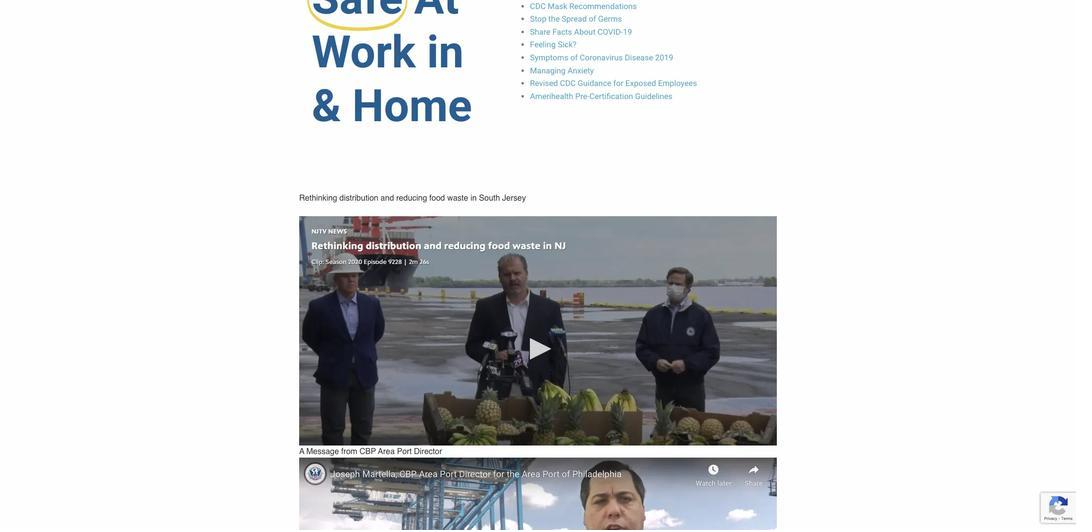 Task type: locate. For each thing, give the bounding box(es) containing it.
from
[[341, 447, 357, 456]]

in inside at work in & home
[[427, 26, 464, 78]]

of up about
[[589, 14, 596, 24]]

0 horizontal spatial in
[[427, 26, 464, 78]]

1 horizontal spatial of
[[589, 14, 596, 24]]

0 vertical spatial in
[[427, 26, 464, 78]]

food
[[429, 193, 445, 202]]

cdc
[[530, 1, 546, 11], [560, 79, 576, 88]]

germs
[[598, 14, 622, 24]]

&
[[312, 79, 341, 132]]

work
[[312, 26, 416, 78]]

at
[[414, 0, 459, 25]]

feeling sick? link
[[530, 40, 577, 49]]

cdc down the managing anxiety link
[[560, 79, 576, 88]]

cdc up stop
[[530, 1, 546, 11]]

feeling
[[530, 40, 556, 49]]

exposed
[[626, 79, 656, 88]]

in right waste at the left top
[[471, 193, 477, 202]]

reducing food waste image
[[299, 216, 777, 446]]

in down at
[[427, 26, 464, 78]]

at work in & home
[[312, 0, 472, 132]]

cbp
[[360, 447, 376, 456]]

share facts about covid-19 link
[[530, 27, 632, 37]]

revised cdc guidance for exposed employees link
[[530, 79, 697, 88]]

1 horizontal spatial cdc
[[560, 79, 576, 88]]

in
[[427, 26, 464, 78], [471, 193, 477, 202]]

share
[[530, 27, 551, 37]]

recommendations
[[570, 1, 637, 11]]

of up "anxiety"
[[571, 53, 578, 62]]

1 horizontal spatial in
[[471, 193, 477, 202]]

covid-
[[598, 27, 623, 37]]

0 horizontal spatial of
[[571, 53, 578, 62]]

jersey
[[502, 193, 526, 202]]

0 vertical spatial cdc
[[530, 1, 546, 11]]

and
[[381, 193, 394, 202]]

spread
[[562, 14, 587, 24]]

revised
[[530, 79, 558, 88]]

0 horizontal spatial cdc
[[530, 1, 546, 11]]

symptoms of coronavirus disease 2019 link
[[530, 53, 674, 62]]

stop the spread of germs link
[[530, 14, 622, 24]]

home
[[352, 79, 472, 132]]

for
[[614, 79, 624, 88]]

facts
[[553, 27, 572, 37]]

coronavirus
[[580, 53, 623, 62]]

distribution
[[340, 193, 378, 202]]

of
[[589, 14, 596, 24], [571, 53, 578, 62]]

a
[[299, 447, 304, 456]]

1 vertical spatial in
[[471, 193, 477, 202]]



Task type: describe. For each thing, give the bounding box(es) containing it.
employees
[[658, 79, 697, 88]]

amerihealth pre-certification guidelines link
[[530, 91, 673, 101]]

symptoms
[[530, 53, 569, 62]]

sick?
[[558, 40, 577, 49]]

rethinking
[[299, 193, 337, 202]]

managing anxiety link
[[530, 66, 594, 75]]

stop
[[530, 14, 547, 24]]

waste
[[447, 193, 468, 202]]

2019
[[655, 53, 674, 62]]

a message from cbp area port director
[[299, 447, 442, 456]]

area
[[378, 447, 395, 456]]

pre-
[[575, 91, 590, 101]]

rethinking distribution and reducing food waste in south jersey
[[299, 193, 526, 202]]

director
[[414, 447, 442, 456]]

the
[[549, 14, 560, 24]]

amerihealth
[[530, 91, 573, 101]]

reducing
[[396, 193, 427, 202]]

guidance
[[578, 79, 612, 88]]

guidelines
[[635, 91, 673, 101]]

port
[[397, 447, 412, 456]]

south
[[479, 193, 500, 202]]

cdc mask recommendations link
[[530, 1, 637, 11]]

0 vertical spatial of
[[589, 14, 596, 24]]

1 vertical spatial of
[[571, 53, 578, 62]]

19
[[623, 27, 632, 37]]

1 vertical spatial cdc
[[560, 79, 576, 88]]

mask
[[548, 1, 568, 11]]

disease
[[625, 53, 653, 62]]

anxiety
[[568, 66, 594, 75]]

about
[[574, 27, 596, 37]]

cdc mask recommendations stop the spread of germs share facts about covid-19 feeling sick? symptoms of coronavirus disease 2019 managing anxiety revised cdc guidance for exposed employees amerihealth pre-certification guidelines
[[530, 1, 697, 101]]

message
[[306, 447, 339, 456]]

certification
[[590, 91, 633, 101]]

managing
[[530, 66, 566, 75]]



Task type: vqa. For each thing, say whether or not it's contained in the screenshot.
Germs
yes



